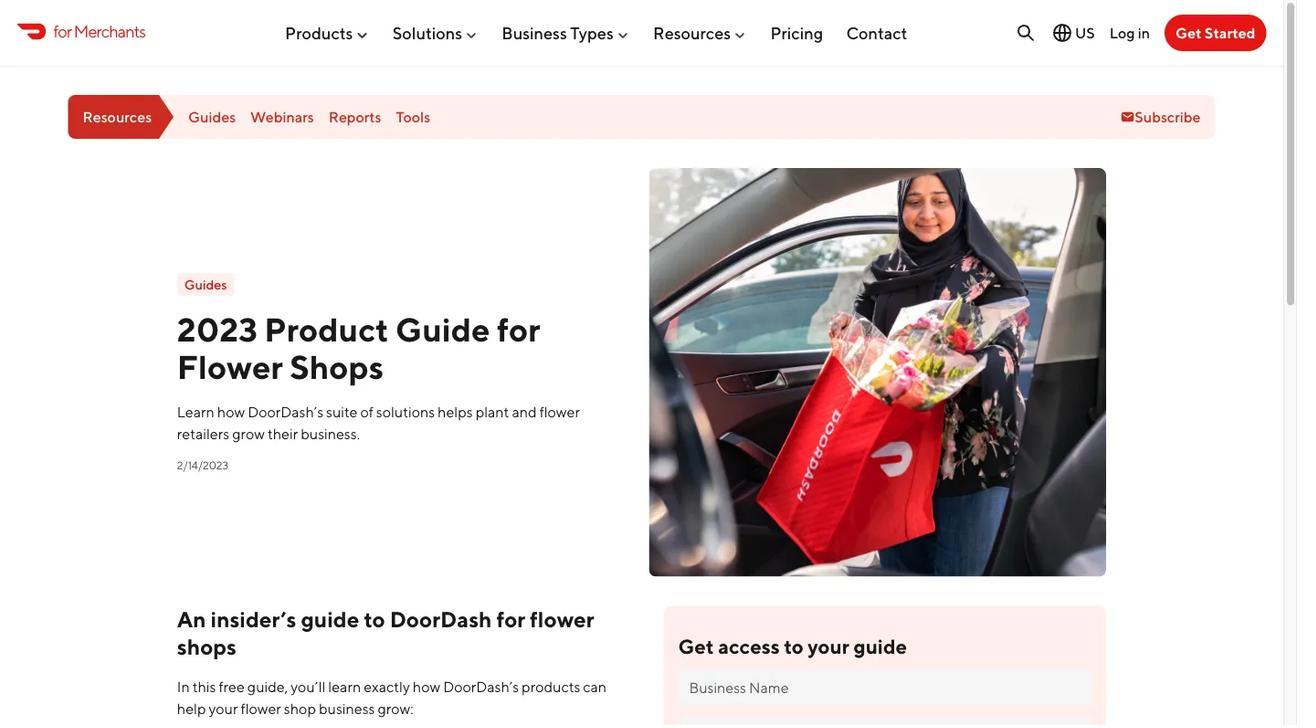 Task type: vqa. For each thing, say whether or not it's contained in the screenshot.
bottom Resources link
yes



Task type: describe. For each thing, give the bounding box(es) containing it.
webinars
[[250, 108, 314, 125]]

to inside an insider's guide to doordash for flower shops
[[364, 607, 385, 633]]

started
[[1205, 24, 1256, 42]]

you'll
[[291, 678, 326, 695]]

shops
[[177, 634, 237, 660]]

guide inside an insider's guide to doordash for flower shops
[[301, 607, 359, 633]]

doordash's inside in this free guide, you'll learn exactly how doordash's products can help your flower shop business grow:
[[443, 678, 519, 695]]

merchants
[[74, 21, 145, 41]]

contact link
[[846, 16, 908, 50]]

webinars link
[[250, 108, 314, 125]]

2/14/2023
[[177, 459, 229, 472]]

and
[[512, 403, 537, 420]]

their
[[268, 425, 298, 442]]

how inside in this free guide, you'll learn exactly how doordash's products can help your flower shop business grow:
[[413, 678, 441, 695]]

your inside in this free guide, you'll learn exactly how doordash's products can help your flower shop business grow:
[[209, 700, 238, 717]]

tools link
[[396, 108, 431, 125]]

solutions
[[393, 23, 462, 43]]

access
[[718, 635, 780, 659]]

1 vertical spatial guides link
[[177, 273, 234, 296]]

doordash
[[390, 607, 492, 633]]

how inside learn how doordash's suite of solutions helps plant and flower retailers grow their business.
[[217, 403, 245, 420]]

insider's
[[211, 607, 297, 633]]

can
[[583, 678, 607, 695]]

an
[[177, 607, 206, 633]]

products
[[522, 678, 580, 695]]

in this free guide, you'll learn exactly how doordash's products can help your flower shop business grow:
[[177, 678, 607, 717]]

business types link
[[502, 16, 630, 50]]

grow
[[232, 425, 265, 442]]

contact
[[846, 23, 908, 43]]

business types
[[502, 23, 614, 43]]

1 horizontal spatial your
[[808, 635, 850, 659]]

solutions
[[376, 403, 435, 420]]

1 horizontal spatial guide
[[854, 635, 907, 659]]

1 vertical spatial to
[[784, 635, 804, 659]]

learn how doordash's suite of solutions helps plant and flower retailers grow their business.
[[177, 403, 580, 442]]

for merchants link
[[17, 19, 145, 44]]

learn
[[328, 678, 361, 695]]

get started button
[[1165, 15, 1267, 51]]

shops
[[290, 347, 384, 386]]

product
[[264, 310, 389, 348]]

Business Name text field
[[689, 678, 1081, 698]]

guide,
[[247, 678, 288, 695]]

get access to your guide
[[678, 635, 907, 659]]

flower inside learn how doordash's suite of solutions helps plant and flower retailers grow their business.
[[540, 403, 580, 420]]

get for get started
[[1176, 24, 1202, 42]]

retailers
[[177, 425, 229, 442]]



Task type: locate. For each thing, give the bounding box(es) containing it.
1 vertical spatial flower
[[530, 607, 595, 633]]

get left the access
[[678, 635, 714, 659]]

shop
[[284, 700, 316, 717]]

resources
[[653, 23, 731, 43], [83, 108, 152, 125]]

get
[[1176, 24, 1202, 42], [678, 635, 714, 659]]

flower right and
[[540, 403, 580, 420]]

0 vertical spatial guides
[[188, 108, 236, 125]]

get for get access to your guide
[[678, 635, 714, 659]]

2023 product guide for flower shops
[[177, 310, 541, 386]]

get left started
[[1176, 24, 1202, 42]]

for right guide
[[497, 310, 541, 348]]

guides left webinars
[[188, 108, 236, 125]]

types
[[570, 23, 614, 43]]

get started
[[1176, 24, 1256, 42]]

0 vertical spatial your
[[808, 635, 850, 659]]

how
[[217, 403, 245, 420], [413, 678, 441, 695]]

guide up business name text box at the right of page
[[854, 635, 907, 659]]

1 horizontal spatial to
[[784, 635, 804, 659]]

0 horizontal spatial guide
[[301, 607, 359, 633]]

2023
[[177, 310, 258, 348]]

flower
[[177, 347, 283, 386]]

1 vertical spatial guides
[[184, 277, 227, 292]]

0 horizontal spatial resources
[[83, 108, 152, 125]]

0 horizontal spatial how
[[217, 403, 245, 420]]

2 vertical spatial flower
[[241, 700, 281, 717]]

0 vertical spatial for
[[53, 21, 71, 41]]

1 vertical spatial your
[[209, 700, 238, 717]]

grow:
[[378, 700, 414, 717]]

email icon image
[[1121, 110, 1135, 124]]

1 horizontal spatial get
[[1176, 24, 1202, 42]]

flower inside in this free guide, you'll learn exactly how doordash's products can help your flower shop business grow:
[[241, 700, 281, 717]]

1 vertical spatial resources
[[83, 108, 152, 125]]

business
[[319, 700, 375, 717]]

for right doordash
[[496, 607, 526, 633]]

1 vertical spatial guide
[[854, 635, 907, 659]]

1 horizontal spatial how
[[413, 678, 441, 695]]

products
[[285, 23, 353, 43]]

to right the access
[[784, 635, 804, 659]]

0 vertical spatial guides link
[[188, 108, 236, 125]]

1 horizontal spatial resources link
[[653, 16, 748, 50]]

globe line image
[[1052, 22, 1074, 44]]

subscribe
[[1135, 108, 1201, 125]]

business
[[502, 23, 567, 43]]

guide
[[396, 310, 490, 348]]

get inside button
[[1176, 24, 1202, 42]]

0 vertical spatial get
[[1176, 24, 1202, 42]]

how up grow
[[217, 403, 245, 420]]

doordash's inside learn how doordash's suite of solutions helps plant and flower retailers grow their business.
[[248, 403, 324, 420]]

guide up learn at the bottom of page
[[301, 607, 359, 633]]

solutions link
[[393, 16, 479, 50]]

0 horizontal spatial doordash's
[[248, 403, 324, 420]]

guides link
[[188, 108, 236, 125], [177, 273, 234, 296]]

suite
[[326, 403, 358, 420]]

learn
[[177, 403, 215, 420]]

resources for resources link to the left
[[83, 108, 152, 125]]

exactly
[[364, 678, 410, 695]]

0 vertical spatial how
[[217, 403, 245, 420]]

woman exiting car with doordash bag of flowers image
[[649, 168, 1107, 577]]

flower inside an insider's guide to doordash for flower shops
[[530, 607, 595, 633]]

pricing link
[[771, 16, 823, 50]]

guides link up "2023"
[[177, 273, 234, 296]]

in
[[177, 678, 190, 695]]

1 horizontal spatial resources
[[653, 23, 731, 43]]

0 vertical spatial resources
[[653, 23, 731, 43]]

1 vertical spatial doordash's
[[443, 678, 519, 695]]

helps
[[438, 403, 473, 420]]

an insider's guide to doordash for flower shops
[[177, 607, 595, 660]]

0 vertical spatial to
[[364, 607, 385, 633]]

help
[[177, 700, 206, 717]]

reports link
[[329, 108, 381, 125]]

flower down guide,
[[241, 700, 281, 717]]

how up 'grow:'
[[413, 678, 441, 695]]

for inside 2023 product guide for flower shops
[[497, 310, 541, 348]]

1 vertical spatial get
[[678, 635, 714, 659]]

of
[[360, 403, 374, 420]]

guides up "2023"
[[184, 277, 227, 292]]

0 horizontal spatial get
[[678, 635, 714, 659]]

pricing
[[771, 23, 823, 43]]

for merchants
[[53, 21, 145, 41]]

your up business name text box at the right of page
[[808, 635, 850, 659]]

0 horizontal spatial resources link
[[68, 95, 174, 139]]

doordash's left products at left bottom
[[443, 678, 519, 695]]

business.
[[301, 425, 360, 442]]

tools
[[396, 108, 431, 125]]

doordash's up their
[[248, 403, 324, 420]]

reports
[[329, 108, 381, 125]]

1 vertical spatial resources link
[[68, 95, 174, 139]]

0 vertical spatial guide
[[301, 607, 359, 633]]

1 vertical spatial for
[[497, 310, 541, 348]]

log in link
[[1110, 24, 1150, 41]]

0 horizontal spatial to
[[364, 607, 385, 633]]

resources link
[[653, 16, 748, 50], [68, 95, 174, 139]]

in
[[1138, 24, 1150, 41]]

flower
[[540, 403, 580, 420], [530, 607, 595, 633], [241, 700, 281, 717]]

for
[[53, 21, 71, 41], [497, 310, 541, 348], [496, 607, 526, 633]]

your
[[808, 635, 850, 659], [209, 700, 238, 717]]

0 horizontal spatial your
[[209, 700, 238, 717]]

products link
[[285, 16, 370, 50]]

1 vertical spatial how
[[413, 678, 441, 695]]

to
[[364, 607, 385, 633], [784, 635, 804, 659]]

guides link left webinars
[[188, 108, 236, 125]]

this
[[193, 678, 216, 695]]

your down free
[[209, 700, 238, 717]]

doordash's
[[248, 403, 324, 420], [443, 678, 519, 695]]

to left doordash
[[364, 607, 385, 633]]

plant
[[476, 403, 509, 420]]

guide
[[301, 607, 359, 633], [854, 635, 907, 659]]

resources for rightmost resources link
[[653, 23, 731, 43]]

1 horizontal spatial doordash's
[[443, 678, 519, 695]]

0 vertical spatial doordash's
[[248, 403, 324, 420]]

us
[[1075, 24, 1095, 42]]

0 vertical spatial resources link
[[653, 16, 748, 50]]

0 vertical spatial flower
[[540, 403, 580, 420]]

free
[[219, 678, 245, 695]]

flower up products at left bottom
[[530, 607, 595, 633]]

log
[[1110, 24, 1135, 41]]

for left the merchants
[[53, 21, 71, 41]]

for inside an insider's guide to doordash for flower shops
[[496, 607, 526, 633]]

log in
[[1110, 24, 1150, 41]]

2 vertical spatial for
[[496, 607, 526, 633]]

guides
[[188, 108, 236, 125], [184, 277, 227, 292]]



